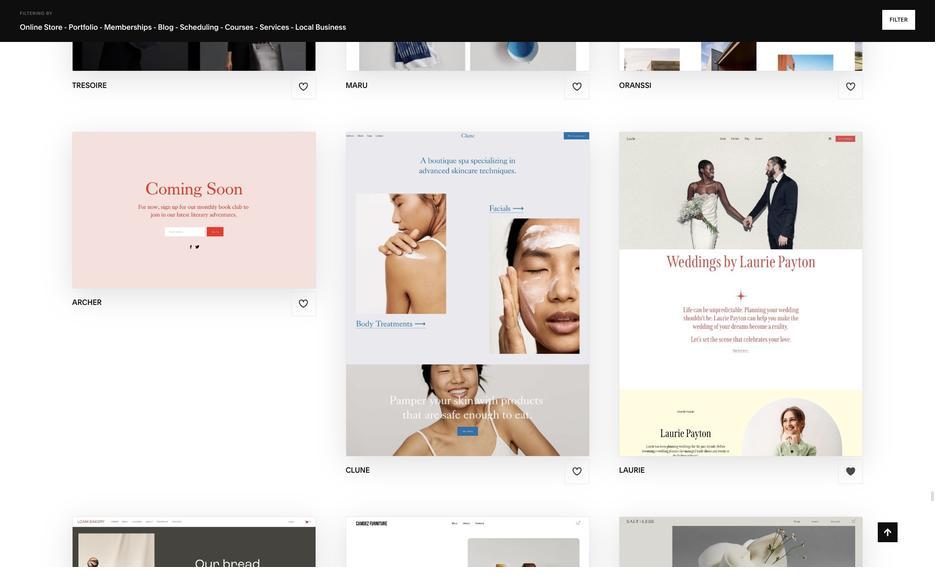 Task type: vqa. For each thing, say whether or not it's contained in the screenshot.
"the" inside the Squarespace is the all-in-one platform to build a beautiful website.
no



Task type: describe. For each thing, give the bounding box(es) containing it.
loam image
[[73, 517, 316, 567]]

2 vertical spatial laurie
[[620, 466, 645, 475]]

add clune to your favorites list image
[[573, 467, 582, 477]]

clune inside button
[[475, 276, 505, 287]]

maru image
[[346, 0, 589, 71]]

add maru to your favorites list image
[[573, 82, 582, 92]]

preview clune link
[[432, 287, 504, 312]]

2 vertical spatial archer
[[72, 298, 102, 307]]

with for archer
[[173, 192, 196, 203]]

filtering by
[[20, 11, 53, 16]]

preview for preview laurie
[[705, 294, 744, 304]]

portfolio
[[69, 23, 98, 32]]

local
[[296, 23, 314, 32]]

6 - from the left
[[255, 23, 258, 32]]

online
[[20, 23, 42, 32]]

start with archer button
[[144, 185, 244, 210]]

1 vertical spatial archer
[[197, 210, 233, 220]]

archer inside button
[[198, 192, 235, 203]]

1 vertical spatial laurie
[[747, 294, 778, 304]]

tresoire image
[[73, 0, 316, 71]]

preview clune
[[432, 294, 504, 304]]

preview for preview clune
[[432, 294, 472, 304]]

preview archer
[[155, 210, 233, 220]]

3 - from the left
[[154, 23, 156, 32]]

oranssi image
[[620, 0, 863, 71]]

oranssi
[[620, 81, 652, 90]]

clune image
[[346, 132, 589, 456]]

back to top image
[[884, 527, 893, 537]]

business
[[316, 23, 346, 32]]

2 - from the left
[[100, 23, 103, 32]]

preview laurie
[[705, 294, 778, 304]]

saltless image
[[620, 517, 863, 567]]

scheduling
[[180, 23, 219, 32]]

1 - from the left
[[64, 23, 67, 32]]

add oranssi to your favorites list image
[[846, 82, 856, 92]]

laurie inside "button"
[[748, 276, 780, 287]]

camdez image
[[346, 517, 589, 567]]

start with laurie button
[[694, 269, 790, 294]]

start for preview archer
[[144, 192, 171, 203]]

blog
[[158, 23, 174, 32]]

remove laurie from your favorites list image
[[846, 467, 856, 477]]



Task type: locate. For each thing, give the bounding box(es) containing it.
courses
[[225, 23, 254, 32]]

start with clune button
[[421, 269, 515, 294]]

archer
[[198, 192, 235, 203], [197, 210, 233, 220], [72, 298, 102, 307]]

filtering
[[20, 11, 45, 16]]

preview archer link
[[155, 203, 233, 228]]

with inside "button"
[[723, 276, 746, 287]]

0 vertical spatial laurie
[[748, 276, 780, 287]]

online store - portfolio - memberships - blog - scheduling - courses - services - local business
[[20, 23, 346, 32]]

- right store
[[64, 23, 67, 32]]

with
[[173, 192, 196, 203], [450, 276, 473, 287], [723, 276, 746, 287]]

preview down start with laurie
[[705, 294, 744, 304]]

laurie image
[[620, 132, 863, 456]]

7 - from the left
[[291, 23, 294, 32]]

add tresoire to your favorites list image
[[299, 82, 309, 92]]

with up preview laurie
[[723, 276, 746, 287]]

- right portfolio
[[100, 23, 103, 32]]

store
[[44, 23, 63, 32]]

1 horizontal spatial start
[[421, 276, 448, 287]]

2 vertical spatial clune
[[346, 466, 370, 475]]

add archer to your favorites list image
[[299, 299, 309, 309]]

start up preview clune
[[421, 276, 448, 287]]

preview for preview archer
[[155, 210, 195, 220]]

- left courses
[[221, 23, 223, 32]]

services
[[260, 23, 289, 32]]

1 horizontal spatial with
[[450, 276, 473, 287]]

0 horizontal spatial start
[[144, 192, 171, 203]]

clune
[[475, 276, 505, 287], [474, 294, 504, 304], [346, 466, 370, 475]]

0 horizontal spatial with
[[173, 192, 196, 203]]

start
[[144, 192, 171, 203], [421, 276, 448, 287], [694, 276, 721, 287]]

preview down start with clune
[[432, 294, 472, 304]]

2 horizontal spatial with
[[723, 276, 746, 287]]

start for preview clune
[[421, 276, 448, 287]]

-
[[64, 23, 67, 32], [100, 23, 103, 32], [154, 23, 156, 32], [176, 23, 178, 32], [221, 23, 223, 32], [255, 23, 258, 32], [291, 23, 294, 32]]

start with laurie
[[694, 276, 780, 287]]

0 horizontal spatial preview
[[155, 210, 195, 220]]

- right courses
[[255, 23, 258, 32]]

start inside "button"
[[694, 276, 721, 287]]

start up the "preview archer"
[[144, 192, 171, 203]]

with up preview clune
[[450, 276, 473, 287]]

start for preview laurie
[[694, 276, 721, 287]]

filter
[[890, 16, 909, 23]]

preview laurie link
[[705, 287, 778, 312]]

by
[[46, 11, 53, 16]]

with up the "preview archer"
[[173, 192, 196, 203]]

start with clune
[[421, 276, 505, 287]]

1 horizontal spatial preview
[[432, 294, 472, 304]]

with for laurie
[[723, 276, 746, 287]]

0 vertical spatial archer
[[198, 192, 235, 203]]

5 - from the left
[[221, 23, 223, 32]]

- left local at the left top of the page
[[291, 23, 294, 32]]

2 horizontal spatial preview
[[705, 294, 744, 304]]

maru
[[346, 81, 368, 90]]

start with archer
[[144, 192, 235, 203]]

4 - from the left
[[176, 23, 178, 32]]

preview down the start with archer
[[155, 210, 195, 220]]

- right blog
[[176, 23, 178, 32]]

- left blog
[[154, 23, 156, 32]]

2 horizontal spatial start
[[694, 276, 721, 287]]

preview
[[155, 210, 195, 220], [432, 294, 472, 304], [705, 294, 744, 304]]

laurie
[[748, 276, 780, 287], [747, 294, 778, 304], [620, 466, 645, 475]]

start up preview laurie
[[694, 276, 721, 287]]

archer image
[[73, 132, 316, 288]]

tresoire
[[72, 81, 107, 90]]

memberships
[[104, 23, 152, 32]]

filter button
[[883, 10, 916, 30]]

0 vertical spatial clune
[[475, 276, 505, 287]]

with for clune
[[450, 276, 473, 287]]

1 vertical spatial clune
[[474, 294, 504, 304]]



